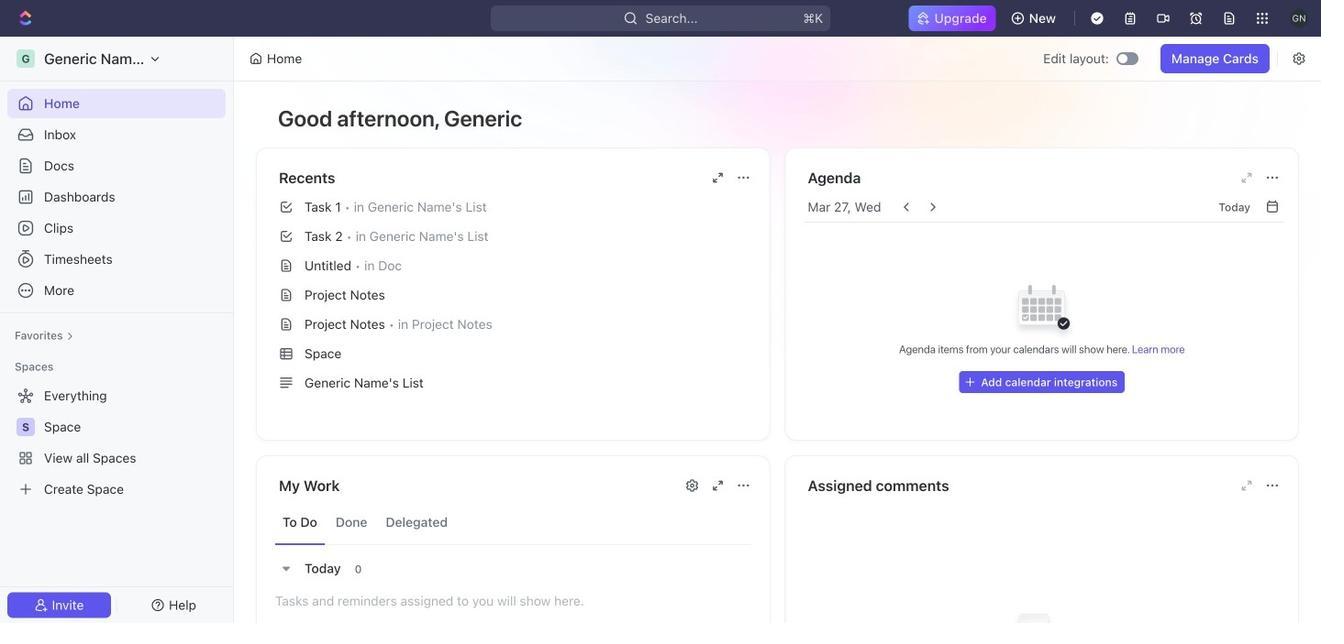 Task type: locate. For each thing, give the bounding box(es) containing it.
tree inside sidebar navigation
[[7, 382, 226, 505]]

tree
[[7, 382, 226, 505]]

generic name's workspace, , element
[[17, 50, 35, 68]]

tab list
[[275, 501, 751, 546]]



Task type: describe. For each thing, give the bounding box(es) containing it.
sidebar navigation
[[0, 37, 238, 624]]

space, , element
[[17, 418, 35, 437]]



Task type: vqa. For each thing, say whether or not it's contained in the screenshot.
the generic name's workspace, , element
yes



